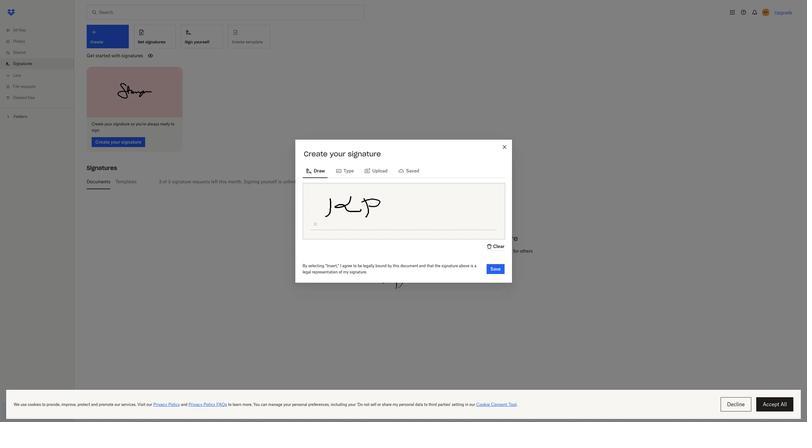 Task type: vqa. For each thing, say whether or not it's contained in the screenshot.
top Signatures
yes



Task type: locate. For each thing, give the bounding box(es) containing it.
features
[[38, 407, 50, 410]]

requests right file
[[20, 84, 36, 89]]

1 horizontal spatial signatures
[[146, 40, 166, 44]]

3
[[159, 179, 162, 184], [168, 179, 171, 184]]

documents for documents
[[87, 179, 110, 184]]

create your signature dialog
[[295, 140, 512, 283]]

dropbox image
[[5, 6, 17, 19]]

started
[[95, 53, 110, 58]]

get for get started with signatures
[[87, 53, 94, 58]]

1 vertical spatial files
[[28, 95, 35, 100]]

signatures
[[146, 40, 166, 44], [122, 53, 143, 58]]

0 vertical spatial requests
[[20, 84, 36, 89]]

0 vertical spatial documents
[[87, 179, 110, 184]]

1 vertical spatial document
[[401, 264, 419, 268]]

this right by
[[393, 264, 400, 268]]

of
[[163, 179, 167, 184], [339, 270, 342, 274]]

signatures up documents tab
[[87, 164, 117, 172]]

1 vertical spatial of
[[339, 270, 342, 274]]

0 vertical spatial yourself
[[194, 40, 210, 44]]

and
[[420, 264, 426, 268]]

0 horizontal spatial requests
[[20, 84, 36, 89]]

0 vertical spatial to
[[171, 122, 175, 126]]

here.
[[469, 255, 479, 260]]

document
[[467, 248, 487, 254], [401, 264, 419, 268]]

0 vertical spatial get
[[138, 40, 144, 44]]

documents tab
[[87, 174, 110, 189]]

1 horizontal spatial create
[[304, 150, 328, 158]]

1 3 from the left
[[159, 179, 162, 184]]

documents
[[87, 179, 110, 184], [431, 234, 472, 243]]

1 horizontal spatial this
[[393, 264, 400, 268]]

sign,
[[436, 255, 446, 260]]

0 vertical spatial this
[[219, 179, 227, 184]]

is left unlimited.
[[278, 179, 282, 184]]

1 vertical spatial get
[[87, 53, 94, 58]]

requests left left
[[193, 179, 210, 184]]

1 horizontal spatial files
[[28, 95, 35, 100]]

1 vertical spatial this
[[393, 264, 400, 268]]

your inside create your signature so you're always ready to sign.
[[105, 122, 112, 126]]

0 vertical spatial document
[[467, 248, 487, 254]]

0 vertical spatial of
[[163, 179, 167, 184]]

get signatures
[[138, 40, 166, 44]]

1 horizontal spatial documents
[[431, 234, 472, 243]]

less
[[13, 73, 21, 78]]

0 horizontal spatial this
[[219, 179, 227, 184]]

0 horizontal spatial yourself
[[194, 40, 210, 44]]

1 horizontal spatial document
[[467, 248, 487, 254]]

to down when on the right bottom of page
[[431, 255, 435, 260]]

save button
[[487, 264, 505, 274]]

0 horizontal spatial create
[[92, 122, 104, 126]]

upgrade
[[775, 10, 793, 15]]

0 horizontal spatial get
[[87, 53, 94, 58]]

tab list containing draw
[[303, 163, 505, 178]]

0 horizontal spatial a
[[463, 248, 465, 254]]

a down here.
[[475, 264, 477, 268]]

shared
[[13, 50, 26, 55]]

your left so
[[105, 122, 112, 126]]

3 of 3 signature requests left this month. signing yourself is unlimited.
[[159, 179, 304, 184]]

a
[[463, 248, 465, 254], [475, 264, 477, 268]]

representation
[[312, 270, 338, 274]]

get up the get started with signatures
[[138, 40, 144, 44]]

others
[[520, 248, 533, 254]]

to inside by selecting "insert," i agree to be legally bound by this document and that the signature above is a legal representation of my signature.
[[354, 264, 357, 268]]

1 horizontal spatial yourself
[[261, 179, 277, 184]]

create up sign.
[[92, 122, 104, 126]]

0 horizontal spatial documents
[[87, 179, 110, 184]]

signature
[[113, 122, 130, 126], [348, 150, 381, 158], [172, 179, 191, 184], [442, 264, 458, 268]]

is
[[278, 179, 282, 184], [471, 264, 474, 268]]

signatures link
[[5, 58, 74, 69]]

get signatures button
[[134, 25, 176, 48]]

create for create your signature so you're always ready to sign.
[[92, 122, 104, 126]]

2 vertical spatial to
[[354, 264, 357, 268]]

files inside deleted files link
[[28, 95, 35, 100]]

1 vertical spatial documents
[[431, 234, 472, 243]]

0 horizontal spatial to
[[171, 122, 175, 126]]

sign yourself button
[[181, 25, 223, 48]]

appears
[[451, 255, 468, 260]]

1 horizontal spatial of
[[339, 270, 342, 274]]

yourself inside button
[[194, 40, 210, 44]]

signature inside by selecting "insert," i agree to be legally bound by this document and that the signature above is a legal representation of my signature.
[[442, 264, 458, 268]]

1 vertical spatial requests
[[193, 179, 210, 184]]

signatures list item
[[0, 58, 74, 69]]

get left started
[[87, 53, 94, 58]]

to left be
[[354, 264, 357, 268]]

all files
[[13, 28, 26, 33]]

when you sign a document or send one for others to sign, it appears here.
[[431, 248, 533, 260]]

1 horizontal spatial 3
[[168, 179, 171, 184]]

get started with signatures
[[87, 53, 143, 58]]

create
[[92, 122, 104, 126], [304, 150, 328, 158]]

to
[[171, 122, 175, 126], [431, 255, 435, 260], [354, 264, 357, 268]]

signatures down the shared
[[13, 61, 32, 66]]

0 vertical spatial signatures
[[13, 61, 32, 66]]

less image
[[5, 73, 11, 79]]

create inside create your signature dialog
[[304, 150, 328, 158]]

sign yourself
[[185, 40, 210, 44]]

the
[[435, 264, 441, 268]]

1 horizontal spatial to
[[354, 264, 357, 268]]

0 vertical spatial signatures
[[146, 40, 166, 44]]

this right left
[[219, 179, 227, 184]]

1 horizontal spatial get
[[138, 40, 144, 44]]

0 horizontal spatial signatures
[[13, 61, 32, 66]]

get
[[138, 40, 144, 44], [87, 53, 94, 58]]

a right sign at the right bottom of the page
[[463, 248, 465, 254]]

0 vertical spatial files
[[19, 28, 26, 33]]

documents left the templates
[[87, 179, 110, 184]]

signing
[[244, 179, 260, 184]]

1 vertical spatial signatures
[[122, 53, 143, 58]]

document up here.
[[467, 248, 487, 254]]

document inside by selecting "insert," i agree to be legally bound by this document and that the signature above is a legal representation of my signature.
[[401, 264, 419, 268]]

your for create your signature
[[330, 150, 346, 158]]

photos link
[[5, 36, 74, 47]]

signatures inside list item
[[13, 61, 32, 66]]

0 vertical spatial create
[[92, 122, 104, 126]]

1 vertical spatial a
[[475, 264, 477, 268]]

this
[[219, 179, 227, 184], [393, 264, 400, 268]]

save
[[491, 266, 501, 272]]

1 horizontal spatial a
[[475, 264, 477, 268]]

requests
[[20, 84, 36, 89], [193, 179, 210, 184]]

clear
[[494, 244, 505, 249]]

1 vertical spatial create
[[304, 150, 328, 158]]

create up draw
[[304, 150, 328, 158]]

unlimited.
[[283, 179, 304, 184]]

0 horizontal spatial document
[[401, 264, 419, 268]]

create inside create your signature so you're always ready to sign.
[[92, 122, 104, 126]]

sign.
[[92, 128, 100, 132]]

tab list
[[303, 163, 505, 178], [87, 174, 790, 189]]

documents appear here
[[431, 234, 518, 243]]

0 vertical spatial your
[[105, 122, 112, 126]]

list
[[0, 21, 74, 108]]

1 horizontal spatial your
[[330, 150, 346, 158]]

files
[[19, 28, 26, 33], [28, 95, 35, 100]]

appear
[[474, 234, 500, 243]]

yourself
[[194, 40, 210, 44], [261, 179, 277, 184]]

file requests link
[[5, 81, 74, 92]]

when
[[431, 248, 443, 254]]

to right ready at the left of page
[[171, 122, 175, 126]]

is inside by selecting "insert," i agree to be legally bound by this document and that the signature above is a legal representation of my signature.
[[471, 264, 474, 268]]

0 horizontal spatial files
[[19, 28, 26, 33]]

files right "all"
[[19, 28, 26, 33]]

yourself right sign
[[194, 40, 210, 44]]

0 horizontal spatial is
[[278, 179, 282, 184]]

your
[[105, 122, 112, 126], [330, 150, 346, 158]]

by
[[303, 264, 308, 268]]

is right the above
[[471, 264, 474, 268]]

signature.
[[350, 270, 367, 274]]

1 vertical spatial yourself
[[261, 179, 277, 184]]

clear button
[[486, 243, 505, 251]]

one
[[505, 248, 512, 254]]

deleted files link
[[5, 92, 74, 103]]

your inside dialog
[[330, 150, 346, 158]]

you
[[445, 248, 452, 254]]

folders button
[[0, 112, 74, 121]]

document left and
[[401, 264, 419, 268]]

signatures inside button
[[146, 40, 166, 44]]

get inside get signatures button
[[138, 40, 144, 44]]

to inside "when you sign a document or send one for others to sign, it appears here."
[[431, 255, 435, 260]]

signatures
[[13, 61, 32, 66], [87, 164, 117, 172]]

0 horizontal spatial signatures
[[122, 53, 143, 58]]

files right deleted
[[28, 95, 35, 100]]

2 horizontal spatial to
[[431, 255, 435, 260]]

1 vertical spatial is
[[471, 264, 474, 268]]

signature inside create your signature so you're always ready to sign.
[[113, 122, 130, 126]]

1 horizontal spatial is
[[471, 264, 474, 268]]

0 horizontal spatial 3
[[159, 179, 162, 184]]

1 vertical spatial your
[[330, 150, 346, 158]]

0 horizontal spatial of
[[163, 179, 167, 184]]

0 vertical spatial a
[[463, 248, 465, 254]]

or
[[489, 248, 493, 254]]

0 vertical spatial is
[[278, 179, 282, 184]]

1 vertical spatial to
[[431, 255, 435, 260]]

1 horizontal spatial signatures
[[87, 164, 117, 172]]

yourself right signing
[[261, 179, 277, 184]]

sign
[[185, 40, 193, 44]]

that
[[427, 264, 434, 268]]

your up type
[[330, 150, 346, 158]]

photos
[[13, 39, 25, 44]]

files inside the all files link
[[19, 28, 26, 33]]

0 horizontal spatial your
[[105, 122, 112, 126]]

documents up you
[[431, 234, 472, 243]]



Task type: describe. For each thing, give the bounding box(es) containing it.
always
[[147, 122, 159, 126]]

2 3 from the left
[[168, 179, 171, 184]]

templates
[[115, 179, 137, 184]]

explore
[[19, 407, 30, 410]]

1 vertical spatial signatures
[[87, 164, 117, 172]]

it
[[447, 255, 450, 260]]

deleted
[[13, 95, 27, 100]]

selecting
[[309, 264, 324, 268]]

create your signature
[[304, 150, 381, 158]]

sign
[[453, 248, 462, 254]]

send
[[494, 248, 504, 254]]

upload
[[373, 168, 388, 173]]

templates tab
[[115, 174, 137, 189]]

1 horizontal spatial requests
[[193, 179, 210, 184]]

create your signature so you're always ready to sign.
[[92, 122, 175, 132]]

file requests
[[13, 84, 36, 89]]

legally
[[363, 264, 375, 268]]

legal
[[303, 270, 311, 274]]

quota usage element
[[6, 406, 16, 416]]

you're
[[136, 122, 146, 126]]

so
[[131, 122, 135, 126]]

folders
[[14, 114, 27, 119]]

get for get signatures
[[138, 40, 144, 44]]

files for all files
[[19, 28, 26, 33]]

draw
[[314, 168, 325, 173]]

deleted files
[[13, 95, 35, 100]]

above
[[459, 264, 470, 268]]

documents for documents appear here
[[431, 234, 472, 243]]

explore free features
[[19, 407, 50, 410]]

this inside tab list
[[219, 179, 227, 184]]

agree
[[343, 264, 353, 268]]

ready
[[160, 122, 170, 126]]

your for create your signature so you're always ready to sign.
[[105, 122, 112, 126]]

with
[[111, 53, 120, 58]]

left
[[211, 179, 218, 184]]

my
[[343, 270, 349, 274]]

list containing all files
[[0, 21, 74, 108]]

all
[[13, 28, 18, 33]]

of inside by selecting "insert," i agree to be legally bound by this document and that the signature above is a legal representation of my signature.
[[339, 270, 342, 274]]

all files link
[[5, 25, 74, 36]]

by selecting "insert," i agree to be legally bound by this document and that the signature above is a legal representation of my signature.
[[303, 264, 477, 274]]

for
[[514, 248, 519, 254]]

a inside by selecting "insert," i agree to be legally bound by this document and that the signature above is a legal representation of my signature.
[[475, 264, 477, 268]]

shared link
[[5, 47, 74, 58]]

document inside "when you sign a document or send one for others to sign, it appears here."
[[467, 248, 487, 254]]

upgrade link
[[775, 10, 793, 15]]

tab list containing documents
[[87, 174, 790, 189]]

month.
[[228, 179, 243, 184]]

type
[[344, 168, 354, 173]]

bound
[[376, 264, 387, 268]]

to inside create your signature so you're always ready to sign.
[[171, 122, 175, 126]]

by
[[388, 264, 392, 268]]

files for deleted files
[[28, 95, 35, 100]]

here
[[502, 234, 518, 243]]

tab list inside create your signature dialog
[[303, 163, 505, 178]]

this inside by selecting "insert," i agree to be legally bound by this document and that the signature above is a legal representation of my signature.
[[393, 264, 400, 268]]

create for create your signature
[[304, 150, 328, 158]]

i
[[341, 264, 342, 268]]

"insert,"
[[325, 264, 339, 268]]

saved
[[406, 168, 420, 173]]

file
[[13, 84, 19, 89]]

free
[[31, 407, 37, 410]]

a inside "when you sign a document or send one for others to sign, it appears here."
[[463, 248, 465, 254]]

be
[[358, 264, 362, 268]]



